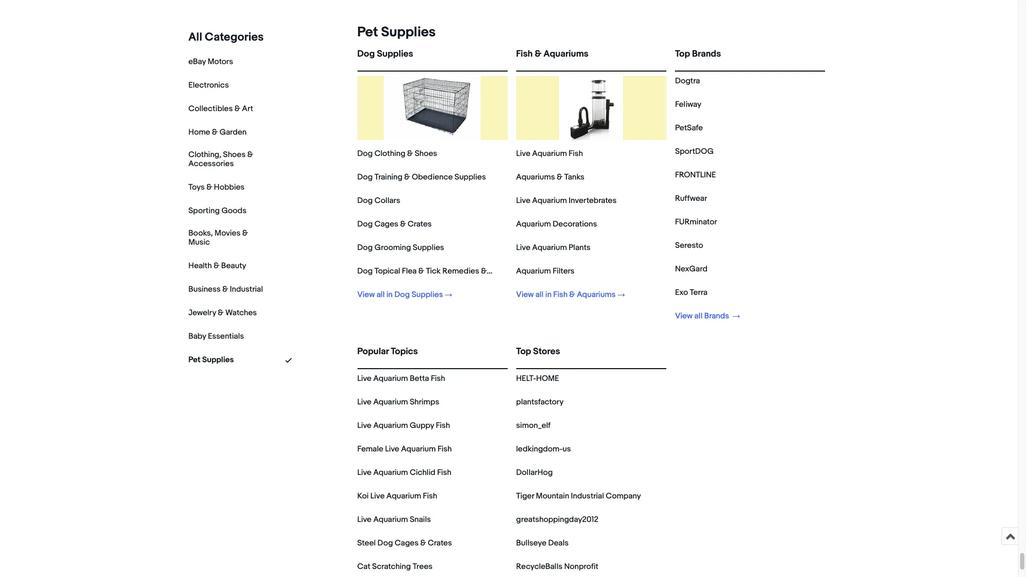 Task type: vqa. For each thing, say whether or not it's contained in the screenshot.
candles,
no



Task type: locate. For each thing, give the bounding box(es) containing it.
electronics link
[[189, 80, 229, 90]]

dog clothing & shoes
[[357, 149, 437, 159]]

beauty
[[221, 261, 246, 271]]

1 horizontal spatial shoes
[[415, 149, 437, 159]]

crates up trees
[[428, 539, 452, 549]]

in down aquarium filters
[[546, 290, 552, 300]]

live up "female"
[[357, 421, 372, 431]]

all categories
[[189, 30, 264, 44]]

0 horizontal spatial collars
[[375, 196, 400, 206]]

nexgard
[[675, 264, 708, 274]]

crates
[[408, 219, 432, 229], [428, 539, 452, 549]]

sporting
[[189, 206, 220, 216]]

0 vertical spatial industrial
[[230, 284, 263, 294]]

live aquarium shrimps link
[[357, 397, 440, 407]]

feliway
[[675, 99, 702, 110]]

top up dogtra link
[[675, 49, 691, 59]]

music
[[189, 237, 210, 247]]

1 vertical spatial industrial
[[571, 491, 604, 502]]

cages
[[375, 219, 399, 229], [395, 539, 419, 549]]

fish for live aquarium cichlid fish
[[437, 468, 452, 478]]

bullseye deals
[[516, 539, 569, 549]]

1 horizontal spatial collars
[[489, 266, 515, 276]]

0 horizontal spatial in
[[387, 290, 393, 300]]

cages up 'grooming'
[[375, 219, 399, 229]]

deals
[[549, 539, 569, 549]]

top for top brands
[[675, 49, 691, 59]]

live up "koi"
[[357, 468, 372, 478]]

1 vertical spatial top
[[516, 347, 532, 357]]

pet down baby
[[189, 355, 201, 365]]

live aquarium betta fish
[[357, 374, 445, 384]]

shoes inside 'clothing, shoes & accessories'
[[223, 150, 246, 160]]

fish for live aquarium guppy fish
[[436, 421, 450, 431]]

1 horizontal spatial pet supplies
[[357, 24, 436, 41]]

mountain
[[536, 491, 570, 502]]

0 horizontal spatial pet
[[189, 355, 201, 365]]

pet up dog supplies
[[357, 24, 378, 41]]

aquarium filters link
[[516, 266, 575, 276]]

0 horizontal spatial all
[[377, 290, 385, 300]]

view all in fish & aquariums link
[[516, 290, 625, 300]]

dog cages & crates link
[[357, 219, 432, 229]]

pet supplies link up dog supplies
[[353, 24, 436, 41]]

fish & aquariums
[[516, 49, 589, 59]]

top left stores
[[516, 347, 532, 357]]

seresto link
[[675, 241, 704, 251]]

all down aquarium filters link
[[536, 290, 544, 300]]

industrial right mountain
[[571, 491, 604, 502]]

view down exo
[[675, 311, 693, 321]]

1 vertical spatial pet supplies link
[[189, 355, 234, 365]]

0 horizontal spatial shoes
[[223, 150, 246, 160]]

aquarium decorations
[[516, 219, 597, 229]]

us
[[563, 444, 571, 455]]

ruffwear link
[[675, 194, 708, 204]]

aquarium up koi live aquarium fish
[[373, 468, 408, 478]]

supplies
[[381, 24, 436, 41], [377, 49, 413, 59], [455, 172, 486, 182], [413, 243, 444, 253], [412, 290, 443, 300], [202, 355, 234, 365]]

cages up cat scratching trees link
[[395, 539, 419, 549]]

live for live aquarium shrimps
[[357, 397, 372, 407]]

toys & hobbies link
[[189, 182, 245, 192]]

2 horizontal spatial all
[[695, 311, 703, 321]]

0 horizontal spatial pet supplies
[[189, 355, 234, 365]]

1 in from the left
[[387, 290, 393, 300]]

dog for dog supplies
[[357, 49, 375, 59]]

1 horizontal spatial industrial
[[571, 491, 604, 502]]

all down topical
[[377, 290, 385, 300]]

remedies
[[443, 266, 480, 276]]

dog supplies
[[357, 49, 413, 59]]

0 vertical spatial aquariums
[[544, 49, 589, 59]]

collars
[[375, 196, 400, 206], [489, 266, 515, 276]]

fish & aquariums link
[[516, 49, 667, 68]]

live aquarium guppy fish
[[357, 421, 450, 431]]

pet supplies link
[[353, 24, 436, 41], [189, 355, 234, 365]]

fish & aquariums image
[[560, 76, 624, 140]]

1 horizontal spatial pet supplies link
[[353, 24, 436, 41]]

dog for dog topical flea & tick remedies & collars
[[357, 266, 373, 276]]

business
[[189, 284, 221, 294]]

0 vertical spatial top
[[675, 49, 691, 59]]

view for dog
[[357, 290, 375, 300]]

1 horizontal spatial view
[[516, 290, 534, 300]]

cat
[[357, 562, 371, 572]]

brands down the terra
[[705, 311, 730, 321]]

collectibles & art
[[189, 104, 253, 114]]

sporting goods link
[[189, 206, 247, 216]]

0 horizontal spatial pet supplies link
[[189, 355, 234, 365]]

topical
[[375, 266, 400, 276]]

0 vertical spatial cages
[[375, 219, 399, 229]]

0 vertical spatial pet
[[357, 24, 378, 41]]

aquarium filters
[[516, 266, 575, 276]]

furminator link
[[675, 217, 718, 227]]

brands up dogtra link
[[692, 49, 721, 59]]

all for supplies
[[377, 290, 385, 300]]

live for live aquarium snails
[[357, 515, 372, 525]]

fish for female live aquarium fish
[[438, 444, 452, 455]]

aquariums
[[544, 49, 589, 59], [516, 172, 555, 182], [577, 290, 616, 300]]

1 horizontal spatial all
[[536, 290, 544, 300]]

dog clothing & shoes link
[[357, 149, 437, 159]]

aquarium up aquarium filters
[[532, 243, 567, 253]]

live
[[516, 149, 531, 159], [516, 196, 531, 206], [516, 243, 531, 253], [357, 374, 372, 384], [357, 397, 372, 407], [357, 421, 372, 431], [385, 444, 400, 455], [357, 468, 372, 478], [371, 491, 385, 502], [357, 515, 372, 525]]

topics
[[391, 347, 418, 357]]

collars down training
[[375, 196, 400, 206]]

recycleballs nonprofit link
[[516, 562, 599, 572]]

aquarium down aquariums & tanks
[[532, 196, 567, 206]]

live for live aquarium plants
[[516, 243, 531, 253]]

live up aquarium filters
[[516, 243, 531, 253]]

fish for view all in fish & aquariums
[[554, 290, 568, 300]]

view for fish
[[516, 290, 534, 300]]

aquarium
[[532, 149, 567, 159], [532, 196, 567, 206], [516, 219, 551, 229], [532, 243, 567, 253], [516, 266, 551, 276], [373, 374, 408, 384], [373, 397, 408, 407], [373, 421, 408, 431], [401, 444, 436, 455], [373, 468, 408, 478], [387, 491, 421, 502], [373, 515, 408, 525]]

0 horizontal spatial top
[[516, 347, 532, 357]]

dollarhog link
[[516, 468, 553, 478]]

view
[[357, 290, 375, 300], [516, 290, 534, 300], [675, 311, 693, 321]]

collars right the remedies
[[489, 266, 515, 276]]

industrial
[[230, 284, 263, 294], [571, 491, 604, 502]]

greatshoppingday2012
[[516, 515, 599, 525]]

all
[[377, 290, 385, 300], [536, 290, 544, 300], [695, 311, 703, 321]]

view all brands link
[[675, 311, 741, 321]]

nexgard link
[[675, 264, 708, 274]]

company
[[606, 491, 641, 502]]

aquarium up live aquarium plants link
[[516, 219, 551, 229]]

live up 'aquariums & tanks' link
[[516, 149, 531, 159]]

helt-
[[516, 374, 536, 384]]

2 horizontal spatial view
[[675, 311, 693, 321]]

0 vertical spatial crates
[[408, 219, 432, 229]]

& inside books, movies & music
[[242, 228, 248, 238]]

0 horizontal spatial industrial
[[230, 284, 263, 294]]

shoes up dog training & obedience supplies link in the left of the page
[[415, 149, 437, 159]]

2 in from the left
[[546, 290, 552, 300]]

bullseye
[[516, 539, 547, 549]]

pet supplies up dog supplies
[[357, 24, 436, 41]]

aquarium down the live aquarium cichlid fish
[[387, 491, 421, 502]]

live down 'aquariums & tanks' link
[[516, 196, 531, 206]]

0 vertical spatial collars
[[375, 196, 400, 206]]

crates up dog grooming supplies
[[408, 219, 432, 229]]

plantsfactory
[[516, 397, 564, 407]]

live aquarium invertebrates
[[516, 196, 617, 206]]

pet supplies link down baby essentials link
[[189, 355, 234, 365]]

toys & hobbies
[[189, 182, 245, 192]]

ebay
[[189, 57, 206, 67]]

1 horizontal spatial top
[[675, 49, 691, 59]]

0 horizontal spatial view
[[357, 290, 375, 300]]

aquarium left the filters
[[516, 266, 551, 276]]

dog supplies link
[[357, 49, 508, 68]]

live down live aquarium betta fish
[[357, 397, 372, 407]]

tick
[[426, 266, 441, 276]]

pet supplies down baby essentials link
[[189, 355, 234, 365]]

1 horizontal spatial in
[[546, 290, 552, 300]]

frontline
[[675, 170, 716, 180]]

shoes down garden
[[223, 150, 246, 160]]

trees
[[413, 562, 433, 572]]

0 vertical spatial pet supplies link
[[353, 24, 436, 41]]

all down the terra
[[695, 311, 703, 321]]

steel
[[357, 539, 376, 549]]

in down topical
[[387, 290, 393, 300]]

0 vertical spatial pet supplies
[[357, 24, 436, 41]]

business & industrial link
[[189, 284, 263, 294]]

live down popular
[[357, 374, 372, 384]]

1 vertical spatial pet supplies
[[189, 355, 234, 365]]

1 vertical spatial pet
[[189, 355, 201, 365]]

1 horizontal spatial pet
[[357, 24, 378, 41]]

tanks
[[565, 172, 585, 182]]

live aquarium fish link
[[516, 149, 583, 159]]

live down "koi"
[[357, 515, 372, 525]]

live for live aquarium fish
[[516, 149, 531, 159]]

all
[[189, 30, 202, 44]]

petsafe link
[[675, 123, 703, 133]]

steel dog cages & crates
[[357, 539, 452, 549]]

view down aquarium filters link
[[516, 290, 534, 300]]

clothing, shoes & accessories
[[189, 150, 253, 169]]

all for &
[[536, 290, 544, 300]]

koi live aquarium fish
[[357, 491, 437, 502]]

&
[[535, 49, 542, 59], [235, 104, 240, 114], [212, 127, 218, 137], [407, 149, 413, 159], [247, 150, 253, 160], [404, 172, 410, 182], [557, 172, 563, 182], [207, 182, 212, 192], [400, 219, 406, 229], [242, 228, 248, 238], [214, 261, 220, 271], [419, 266, 424, 276], [481, 266, 487, 276], [222, 284, 228, 294], [570, 290, 575, 300], [218, 308, 224, 318], [421, 539, 426, 549]]

industrial up watches
[[230, 284, 263, 294]]

sporting goods
[[189, 206, 247, 216]]

top for top stores
[[516, 347, 532, 357]]

in for supplies
[[387, 290, 393, 300]]

brands
[[692, 49, 721, 59], [705, 311, 730, 321]]

view down topical
[[357, 290, 375, 300]]



Task type: describe. For each thing, give the bounding box(es) containing it.
female
[[357, 444, 384, 455]]

helt-home link
[[516, 374, 559, 384]]

books, movies & music link
[[189, 228, 263, 247]]

view all in dog supplies link
[[357, 290, 453, 300]]

bullseye deals link
[[516, 539, 569, 549]]

recycleballs
[[516, 562, 563, 572]]

popular topics
[[357, 347, 418, 357]]

plantsfactory link
[[516, 397, 564, 407]]

decorations
[[553, 219, 597, 229]]

in for &
[[546, 290, 552, 300]]

dogtra
[[675, 76, 700, 86]]

motors
[[208, 57, 233, 67]]

live aquarium invertebrates link
[[516, 196, 617, 206]]

dog grooming supplies link
[[357, 243, 444, 253]]

simon_elf link
[[516, 421, 551, 431]]

feliway link
[[675, 99, 702, 110]]

scratching
[[372, 562, 411, 572]]

guppy
[[410, 421, 434, 431]]

industrial for mountain
[[571, 491, 604, 502]]

live right "koi"
[[371, 491, 385, 502]]

live for live aquarium cichlid fish
[[357, 468, 372, 478]]

goods
[[222, 206, 247, 216]]

& inside fish & aquariums link
[[535, 49, 542, 59]]

live for live aquarium guppy fish
[[357, 421, 372, 431]]

live aquarium cichlid fish link
[[357, 468, 452, 478]]

obedience
[[412, 172, 453, 182]]

aquarium down live aquarium shrimps
[[373, 421, 408, 431]]

health & beauty link
[[189, 261, 246, 271]]

koi
[[357, 491, 369, 502]]

dollarhog
[[516, 468, 553, 478]]

live aquarium cichlid fish
[[357, 468, 452, 478]]

ruffwear
[[675, 194, 708, 204]]

dog for dog cages & crates
[[357, 219, 373, 229]]

view all in dog supplies
[[357, 290, 443, 300]]

electronics
[[189, 80, 229, 90]]

dog collars link
[[357, 196, 400, 206]]

fish for live aquarium betta fish
[[431, 374, 445, 384]]

1 vertical spatial brands
[[705, 311, 730, 321]]

fish for koi live aquarium fish
[[423, 491, 437, 502]]

view all in fish & aquariums
[[516, 290, 616, 300]]

baby
[[189, 331, 206, 341]]

2 vertical spatial aquariums
[[577, 290, 616, 300]]

cat scratching trees
[[357, 562, 433, 572]]

1 vertical spatial collars
[[489, 266, 515, 276]]

exo
[[675, 288, 689, 298]]

dog collars
[[357, 196, 400, 206]]

dog topical flea & tick remedies & collars
[[357, 266, 515, 276]]

aquarium down guppy
[[401, 444, 436, 455]]

dog supplies image
[[384, 76, 481, 140]]

stores
[[533, 347, 560, 357]]

dog for dog training & obedience supplies
[[357, 172, 373, 182]]

view all brands
[[675, 311, 731, 321]]

sportdog link
[[675, 147, 714, 157]]

live for live aquarium betta fish
[[357, 374, 372, 384]]

greatshoppingday2012 link
[[516, 515, 599, 525]]

art
[[242, 104, 253, 114]]

aquarium down koi live aquarium fish
[[373, 515, 408, 525]]

live right "female"
[[385, 444, 400, 455]]

1 vertical spatial aquariums
[[516, 172, 555, 182]]

& inside 'clothing, shoes & accessories'
[[247, 150, 253, 160]]

live aquarium plants link
[[516, 243, 591, 253]]

dogtra link
[[675, 76, 700, 86]]

collectibles & art link
[[189, 104, 253, 114]]

health
[[189, 261, 212, 271]]

plants
[[569, 243, 591, 253]]

industrial for &
[[230, 284, 263, 294]]

live aquarium snails link
[[357, 515, 431, 525]]

helt-home
[[516, 374, 559, 384]]

clothing
[[375, 149, 406, 159]]

filters
[[553, 266, 575, 276]]

flea
[[402, 266, 417, 276]]

dog for dog collars
[[357, 196, 373, 206]]

home & garden
[[189, 127, 247, 137]]

books, movies & music
[[189, 228, 248, 247]]

1 vertical spatial crates
[[428, 539, 452, 549]]

betta
[[410, 374, 429, 384]]

tiger mountain industrial company
[[516, 491, 641, 502]]

grooming
[[375, 243, 411, 253]]

0 vertical spatial brands
[[692, 49, 721, 59]]

aquariums & tanks
[[516, 172, 585, 182]]

tiger
[[516, 491, 534, 502]]

dog grooming supplies
[[357, 243, 444, 253]]

live aquarium plants
[[516, 243, 591, 253]]

aquarium up live aquarium shrimps
[[373, 374, 408, 384]]

1 vertical spatial cages
[[395, 539, 419, 549]]

live aquarium betta fish link
[[357, 374, 445, 384]]

dog for dog grooming supplies
[[357, 243, 373, 253]]

petsafe
[[675, 123, 703, 133]]

frontline link
[[675, 170, 716, 180]]

aquarium down live aquarium betta fish link
[[373, 397, 408, 407]]

terra
[[690, 288, 708, 298]]

sportdog
[[675, 147, 714, 157]]

cichlid
[[410, 468, 436, 478]]

books,
[[189, 228, 213, 238]]

tiger mountain industrial company link
[[516, 491, 641, 502]]

baby essentials link
[[189, 331, 244, 341]]

hobbies
[[214, 182, 245, 192]]

live aquarium guppy fish link
[[357, 421, 450, 431]]

dog for dog clothing & shoes
[[357, 149, 373, 159]]

recycleballs nonprofit
[[516, 562, 599, 572]]

aquarium up aquariums & tanks
[[532, 149, 567, 159]]

female live aquarium fish link
[[357, 444, 452, 455]]

exo terra link
[[675, 288, 708, 298]]

live aquarium snails
[[357, 515, 431, 525]]

live for live aquarium invertebrates
[[516, 196, 531, 206]]



